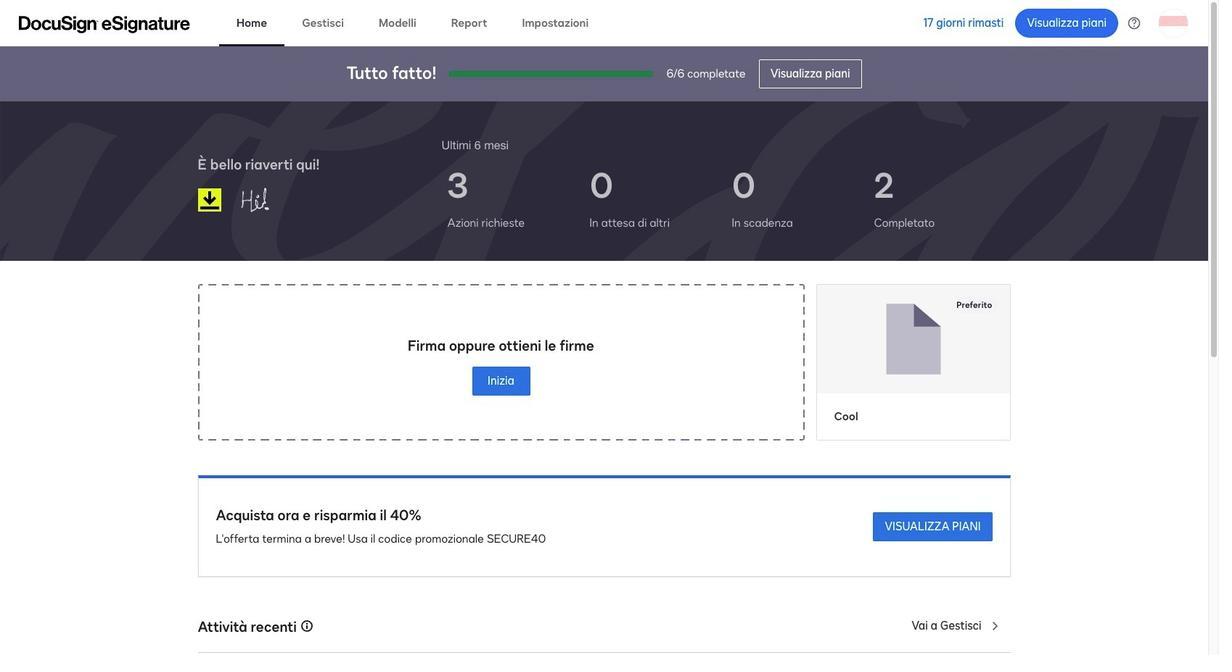 Task type: locate. For each thing, give the bounding box(es) containing it.
la tua immagine del profilo caricata image
[[1159, 8, 1188, 37]]

use cool image
[[817, 285, 1010, 394]]

list
[[442, 154, 1010, 244]]

docusign esignature image
[[19, 16, 190, 33]]

docusignlogo image
[[198, 189, 221, 212]]

heading
[[442, 136, 509, 154]]



Task type: describe. For each thing, give the bounding box(es) containing it.
generic name image
[[233, 181, 309, 219]]



Task type: vqa. For each thing, say whether or not it's contained in the screenshot.
trash image
no



